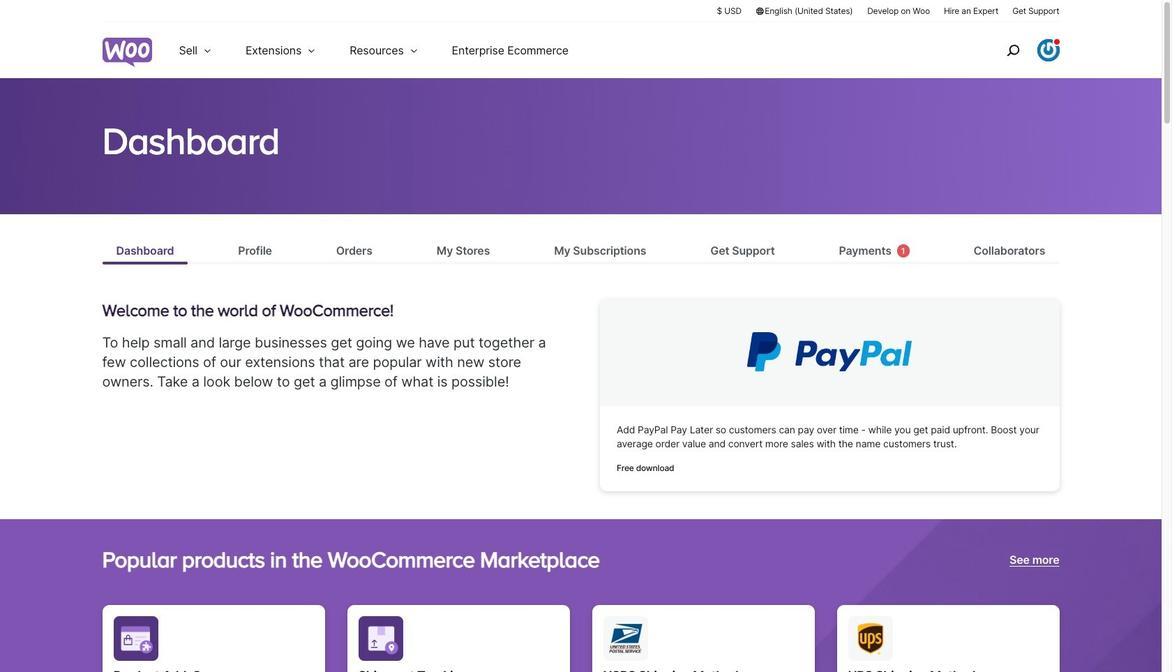 Task type: locate. For each thing, give the bounding box(es) containing it.
search image
[[1002, 39, 1024, 61]]



Task type: describe. For each thing, give the bounding box(es) containing it.
service navigation menu element
[[977, 28, 1060, 73]]

open account menu image
[[1038, 39, 1060, 61]]



Task type: vqa. For each thing, say whether or not it's contained in the screenshot.
search icon
yes



